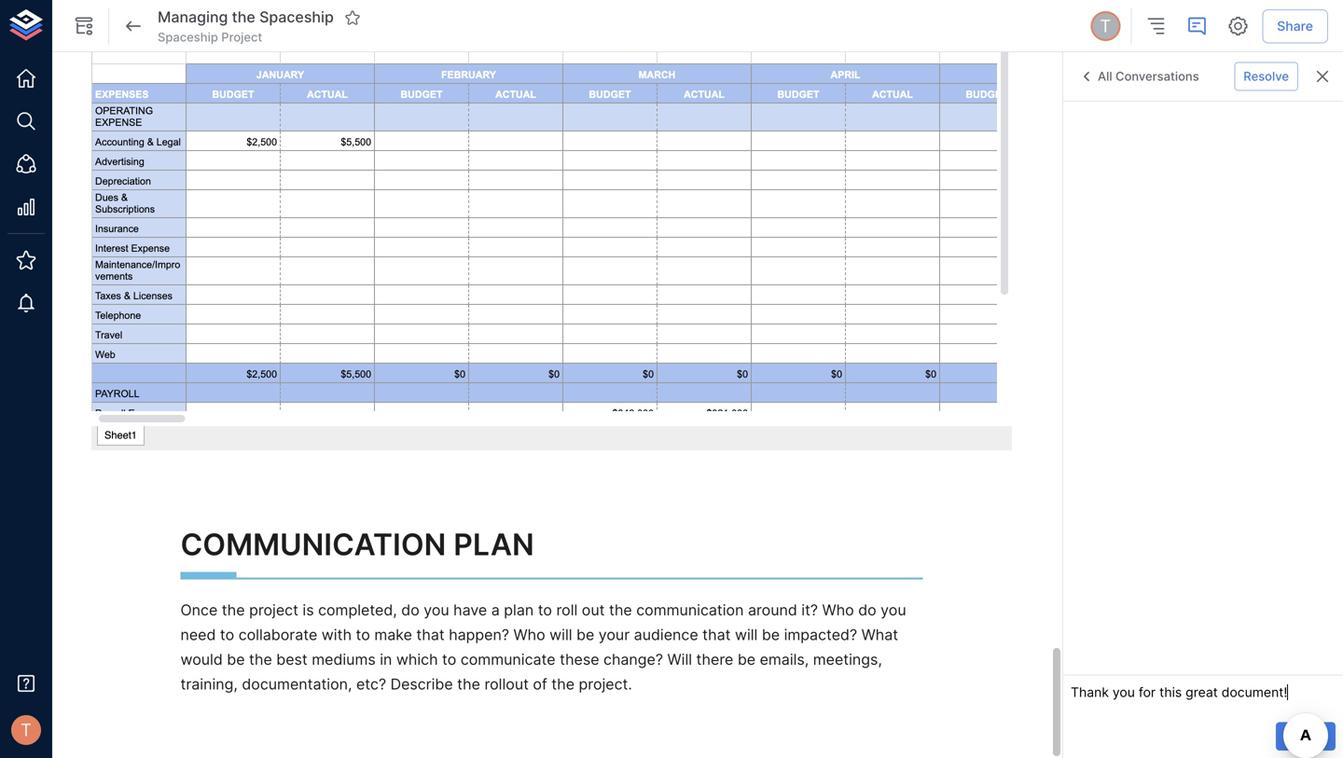 Task type: locate. For each thing, give the bounding box(es) containing it.
0 horizontal spatial will
[[550, 626, 572, 644]]

roll
[[557, 601, 578, 620]]

1 that from the left
[[417, 626, 445, 644]]

resolve
[[1244, 69, 1289, 84]]

the right of
[[552, 675, 575, 694]]

describe
[[391, 675, 453, 694]]

Comment or @mention collaborator... text field
[[1071, 683, 1336, 707]]

be right would
[[227, 651, 245, 669]]

spaceship left favorite 'icon'
[[259, 8, 334, 26]]

project
[[249, 601, 298, 620]]

communication
[[637, 601, 744, 620]]

do up what on the bottom
[[859, 601, 877, 620]]

2 that from the left
[[703, 626, 731, 644]]

1 horizontal spatial t button
[[1088, 8, 1124, 44]]

spaceship
[[259, 8, 334, 26], [158, 30, 218, 44]]

happen?
[[449, 626, 509, 644]]

share button
[[1263, 9, 1329, 43]]

the
[[232, 8, 256, 26], [222, 601, 245, 620], [609, 601, 632, 620], [249, 651, 272, 669], [457, 675, 480, 694], [552, 675, 575, 694]]

these
[[560, 651, 599, 669]]

managing the spaceship
[[158, 8, 334, 26]]

table of contents image
[[1145, 15, 1167, 37]]

1 vertical spatial spaceship
[[158, 30, 218, 44]]

which
[[396, 651, 438, 669]]

around
[[748, 601, 798, 620]]

is
[[303, 601, 314, 620]]

0 vertical spatial who
[[822, 601, 854, 620]]

you up what on the bottom
[[881, 601, 907, 620]]

settings image
[[1227, 15, 1250, 37]]

1 you from the left
[[424, 601, 449, 620]]

favorite image
[[344, 9, 361, 26]]

have
[[454, 601, 487, 620]]

1 horizontal spatial that
[[703, 626, 731, 644]]

you
[[424, 601, 449, 620], [881, 601, 907, 620]]

that up which on the bottom left of page
[[417, 626, 445, 644]]

will down around
[[735, 626, 758, 644]]

1 vertical spatial t
[[21, 720, 32, 741]]

1 horizontal spatial t
[[1100, 16, 1111, 36]]

project
[[221, 30, 262, 44]]

that
[[417, 626, 445, 644], [703, 626, 731, 644]]

it?
[[802, 601, 818, 620]]

be
[[577, 626, 595, 644], [762, 626, 780, 644], [227, 651, 245, 669], [738, 651, 756, 669]]

to
[[538, 601, 552, 620], [220, 626, 234, 644], [356, 626, 370, 644], [442, 651, 457, 669]]

who
[[822, 601, 854, 620], [514, 626, 546, 644]]

the left rollout
[[457, 675, 480, 694]]

the right once
[[222, 601, 245, 620]]

1 horizontal spatial do
[[859, 601, 877, 620]]

t button
[[1088, 8, 1124, 44], [6, 710, 47, 751]]

the up project in the left top of the page
[[232, 8, 256, 26]]

will
[[668, 651, 692, 669]]

t
[[1100, 16, 1111, 36], [21, 720, 32, 741]]

to right need
[[220, 626, 234, 644]]

you left have
[[424, 601, 449, 620]]

spaceship down managing
[[158, 30, 218, 44]]

comments image
[[1186, 15, 1209, 37]]

resolve button
[[1235, 62, 1299, 91]]

all conversations
[[1098, 69, 1200, 84]]

who right it?
[[822, 601, 854, 620]]

go back image
[[122, 15, 145, 37]]

0 horizontal spatial who
[[514, 626, 546, 644]]

0 horizontal spatial do
[[401, 601, 420, 620]]

all conversations button
[[1071, 62, 1204, 91]]

do up make
[[401, 601, 420, 620]]

a
[[491, 601, 500, 620]]

will
[[550, 626, 572, 644], [735, 626, 758, 644]]

1 horizontal spatial will
[[735, 626, 758, 644]]

t for the bottom t button
[[21, 720, 32, 741]]

0 horizontal spatial you
[[424, 601, 449, 620]]

0 horizontal spatial spaceship
[[158, 30, 218, 44]]

who down plan
[[514, 626, 546, 644]]

2 will from the left
[[735, 626, 758, 644]]

meetings,
[[813, 651, 883, 669]]

1 horizontal spatial you
[[881, 601, 907, 620]]

0 vertical spatial spaceship
[[259, 8, 334, 26]]

documentation,
[[242, 675, 352, 694]]

communication
[[181, 527, 446, 563]]

impacted?
[[784, 626, 858, 644]]

0 vertical spatial t
[[1100, 16, 1111, 36]]

1 vertical spatial who
[[514, 626, 546, 644]]

0 horizontal spatial t button
[[6, 710, 47, 751]]

will down roll
[[550, 626, 572, 644]]

send
[[1291, 729, 1321, 744]]

there
[[697, 651, 734, 669]]

in
[[380, 651, 392, 669]]

0 horizontal spatial t
[[21, 720, 32, 741]]

collaborate
[[239, 626, 318, 644]]

change?
[[604, 651, 663, 669]]

with
[[322, 626, 352, 644]]

0 horizontal spatial that
[[417, 626, 445, 644]]

that up there on the bottom right
[[703, 626, 731, 644]]

do
[[401, 601, 420, 620], [859, 601, 877, 620]]

etc?
[[356, 675, 386, 694]]

what
[[862, 626, 899, 644]]

the up your
[[609, 601, 632, 620]]



Task type: vqa. For each thing, say whether or not it's contained in the screenshot.
"John" text field
no



Task type: describe. For each thing, give the bounding box(es) containing it.
all
[[1098, 69, 1113, 84]]

best
[[276, 651, 308, 669]]

the down 'collaborate' on the left of page
[[249, 651, 272, 669]]

2 you from the left
[[881, 601, 907, 620]]

1 will from the left
[[550, 626, 572, 644]]

of
[[533, 675, 547, 694]]

communicate
[[461, 651, 556, 669]]

2 do from the left
[[859, 601, 877, 620]]

be down around
[[762, 626, 780, 644]]

training,
[[181, 675, 238, 694]]

spaceship project
[[158, 30, 262, 44]]

project.
[[579, 675, 632, 694]]

be up these
[[577, 626, 595, 644]]

once
[[181, 601, 218, 620]]

conversations
[[1116, 69, 1200, 84]]

1 horizontal spatial who
[[822, 601, 854, 620]]

be right there on the bottom right
[[738, 651, 756, 669]]

1 do from the left
[[401, 601, 420, 620]]

need
[[181, 626, 216, 644]]

0 vertical spatial t button
[[1088, 8, 1124, 44]]

managing
[[158, 8, 228, 26]]

completed,
[[318, 601, 397, 620]]

communication plan
[[181, 527, 534, 563]]

1 vertical spatial t button
[[6, 710, 47, 751]]

make
[[374, 626, 412, 644]]

out
[[582, 601, 605, 620]]

to down completed,
[[356, 626, 370, 644]]

1 horizontal spatial spaceship
[[259, 8, 334, 26]]

emails,
[[760, 651, 809, 669]]

spaceship project link
[[158, 29, 262, 46]]

mediums
[[312, 651, 376, 669]]

share
[[1278, 18, 1314, 34]]

to right which on the bottom left of page
[[442, 651, 457, 669]]

to left roll
[[538, 601, 552, 620]]

once the project is completed, do you have a plan to roll out the communication around it? who do you need to collaborate with to make that happen? who will be your audience that will be impacted? what would be the best mediums in which to communicate these change? will there be emails, meetings, training, documentation, etc? describe the rollout of the project.
[[181, 601, 911, 694]]

would
[[181, 651, 223, 669]]

audience
[[634, 626, 699, 644]]

rollout
[[485, 675, 529, 694]]

show wiki image
[[73, 15, 95, 37]]

plan
[[454, 527, 534, 563]]

t for t button to the top
[[1100, 16, 1111, 36]]

your
[[599, 626, 630, 644]]

plan
[[504, 601, 534, 620]]

send button
[[1276, 722, 1336, 751]]



